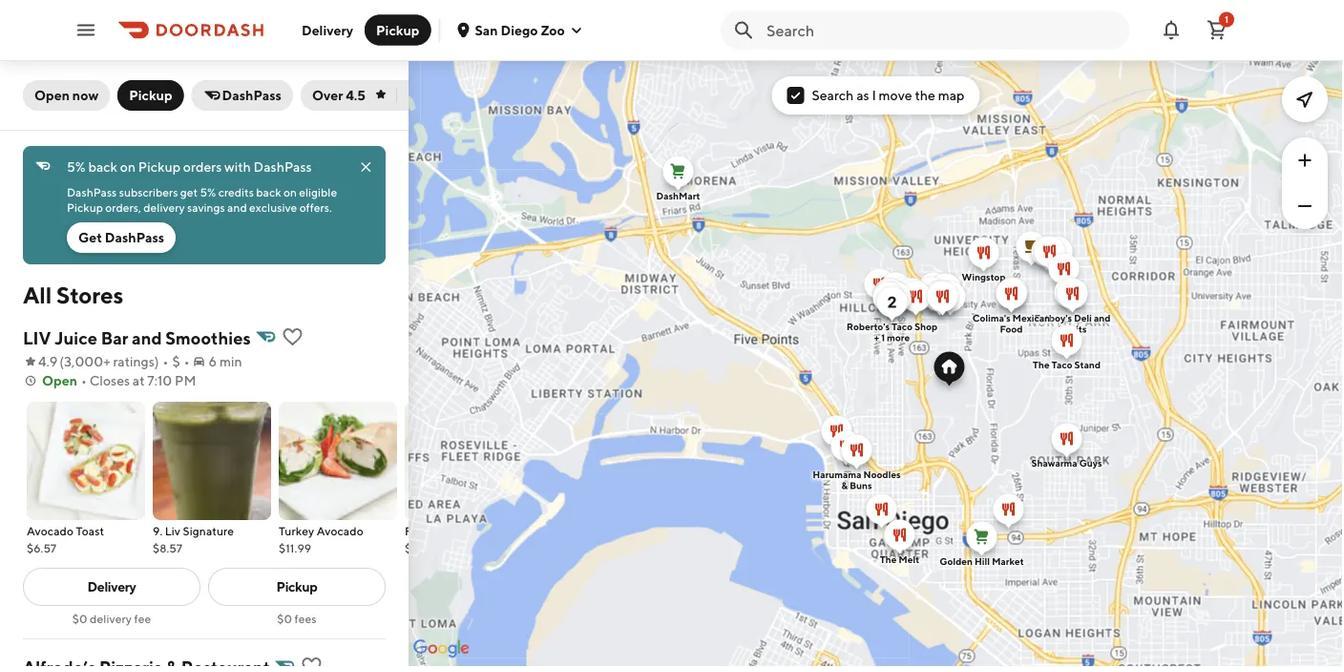 Task type: describe. For each thing, give the bounding box(es) containing it.
get dashpass button
[[67, 222, 176, 253]]

pickup up subscribers
[[138, 159, 180, 175]]

map region
[[176, 0, 1343, 667]]

and inside dashpass subscribers get 5% credits back on eligible pickup orders, delivery savings and exclusive offers.
[[227, 200, 247, 214]]

the
[[915, 87, 935, 103]]

Store search: begin typing to search for stores available on DoorDash text field
[[767, 20, 1118, 41]]

all
[[23, 281, 52, 308]]

pickup inside dashpass subscribers get 5% credits back on eligible pickup orders, delivery savings and exclusive offers.
[[67, 200, 103, 214]]

6
[[209, 354, 217, 369]]

pickup link
[[208, 568, 386, 606]]

dashpass button
[[191, 80, 293, 111]]

on inside dashpass subscribers get 5% credits back on eligible pickup orders, delivery savings and exclusive offers.
[[283, 185, 297, 199]]

pickup right now
[[129, 87, 172, 103]]

dashpass subscribers get 5% credits back on eligible pickup orders, delivery savings and exclusive offers.
[[67, 185, 339, 214]]

turkey avocado $11.99
[[279, 524, 363, 555]]

0 horizontal spatial •
[[81, 373, 87, 389]]

0 horizontal spatial 5%
[[67, 159, 86, 175]]

)
[[154, 354, 159, 369]]

3,000+
[[64, 354, 110, 369]]

savings
[[187, 200, 225, 214]]

Search as I move the map checkbox
[[787, 87, 804, 104]]

pickup right delivery button
[[376, 22, 419, 38]]

exclusive
[[249, 200, 297, 214]]

fruit bowl $11.00
[[405, 524, 459, 555]]

0 horizontal spatial back
[[88, 159, 117, 175]]

open now button
[[23, 80, 110, 111]]

dashpass down orders,
[[105, 230, 164, 245]]

avocado inside turkey avocado $11.99
[[317, 524, 363, 537]]

delivery button
[[290, 15, 365, 45]]

( 3,000+ ratings )
[[59, 354, 159, 369]]

open menu image
[[74, 19, 97, 42]]

• for • $
[[163, 354, 168, 369]]

san diego zoo button
[[456, 22, 584, 38]]

move
[[879, 87, 912, 103]]

open for open • closes at 7:10 pm
[[42, 373, 77, 389]]

search
[[812, 87, 854, 103]]

(
[[59, 354, 64, 369]]

stores
[[56, 281, 123, 308]]

recenter the map image
[[1293, 88, 1316, 111]]

delivery inside dashpass subscribers get 5% credits back on eligible pickup orders, delivery savings and exclusive offers.
[[143, 200, 185, 214]]

with
[[224, 159, 251, 175]]

9.
[[153, 524, 163, 537]]

all stores
[[23, 281, 123, 308]]

$11.99
[[279, 541, 311, 555]]

$6.57
[[27, 541, 57, 555]]

turkey
[[279, 524, 314, 537]]

san diego zoo
[[475, 22, 565, 38]]

at
[[133, 373, 145, 389]]

offers.
[[299, 200, 332, 214]]

9. liv signature $8.57
[[153, 524, 234, 555]]

5% back on pickup orders with dashpass
[[67, 159, 312, 175]]

get
[[180, 185, 198, 199]]

orders
[[183, 159, 222, 175]]

pm
[[175, 373, 196, 389]]

6 min
[[209, 354, 242, 369]]

turkey avocado image
[[279, 402, 397, 520]]

get
[[78, 230, 102, 245]]

san
[[475, 22, 498, 38]]

average rating of 4.9 out of 5 element
[[23, 352, 58, 371]]

liv
[[165, 524, 180, 537]]

1 items, open order cart image
[[1206, 19, 1229, 42]]

delivery for delivery link
[[87, 579, 136, 595]]

avocado toast image
[[27, 402, 145, 520]]

over 4.5
[[312, 87, 366, 103]]

1
[[1225, 14, 1229, 25]]

0 horizontal spatial on
[[120, 159, 136, 175]]

fees
[[295, 612, 317, 625]]

delivery link
[[23, 568, 200, 606]]

credits
[[218, 185, 254, 199]]

fee
[[134, 612, 151, 625]]

i
[[872, 87, 876, 103]]

9. liv signature image
[[153, 402, 271, 520]]



Task type: vqa. For each thing, say whether or not it's contained in the screenshot.
Spicy Southwest Salad Spicy Southwest Salad w/ No Chicken's Southwest
no



Task type: locate. For each thing, give the bounding box(es) containing it.
$0 down delivery link
[[72, 612, 87, 625]]

harumama noodles & buns
[[813, 469, 901, 491], [813, 469, 901, 491]]

liv juice bar and smoothies
[[896, 315, 989, 342], [896, 315, 989, 342], [23, 327, 251, 348]]

as
[[856, 87, 869, 103]]

dashpass inside dashpass subscribers get 5% credits back on eligible pickup orders, delivery savings and exclusive offers.
[[67, 185, 117, 199]]

on
[[120, 159, 136, 175], [283, 185, 297, 199]]

• right $
[[184, 354, 190, 369]]

back up orders,
[[88, 159, 117, 175]]

eligible
[[299, 185, 337, 199]]

search as i move the map
[[812, 87, 965, 103]]

on up subscribers
[[120, 159, 136, 175]]

open now
[[34, 87, 99, 103]]

1 vertical spatial delivery
[[90, 612, 132, 625]]

1 horizontal spatial on
[[283, 185, 297, 199]]

shawarma guys
[[1031, 458, 1102, 469], [1031, 458, 1102, 469]]

7:10
[[147, 373, 172, 389]]

1 vertical spatial pickup button
[[118, 80, 184, 111]]

avocado
[[27, 524, 74, 537], [317, 524, 363, 537]]

1 vertical spatial click to add this store to your saved list image
[[300, 655, 323, 667]]

2 $0 from the left
[[277, 612, 292, 625]]

0 vertical spatial delivery
[[143, 200, 185, 214]]

harumama
[[813, 469, 861, 480], [813, 469, 861, 480]]

&
[[841, 480, 848, 491], [841, 480, 848, 491]]

avocado right turkey
[[317, 524, 363, 537]]

0 vertical spatial on
[[120, 159, 136, 175]]

over 4.5 button
[[301, 80, 428, 111]]

4.9
[[38, 354, 58, 369]]

• right )
[[163, 354, 168, 369]]

ratings
[[113, 354, 154, 369]]

bowl
[[432, 524, 459, 537]]

0 horizontal spatial $0
[[72, 612, 87, 625]]

notification bell image
[[1160, 19, 1183, 42]]

0 vertical spatial delivery
[[302, 22, 353, 38]]

zoom out image
[[1293, 195, 1316, 218]]

mexican
[[1012, 313, 1050, 324], [1012, 313, 1050, 324]]

0 horizontal spatial avocado
[[27, 524, 74, 537]]

0 vertical spatial pickup button
[[365, 15, 431, 45]]

5% down open now button
[[67, 159, 86, 175]]

$0 for pickup
[[277, 612, 292, 625]]

dashmart
[[656, 190, 700, 201], [656, 190, 700, 201]]

2 horizontal spatial •
[[184, 354, 190, 369]]

toast
[[76, 524, 104, 537]]

colima's mexican food
[[973, 313, 1050, 335], [973, 313, 1050, 335]]

colima's
[[973, 313, 1011, 324], [973, 313, 1011, 324]]

orders,
[[105, 200, 141, 214]]

delivery up over
[[302, 22, 353, 38]]

dashpass up with
[[222, 87, 282, 103]]

1 horizontal spatial $0
[[277, 612, 292, 625]]

zoo
[[541, 22, 565, 38]]

market
[[992, 556, 1024, 567], [992, 556, 1024, 567]]

delivery up $0 delivery fee
[[87, 579, 136, 595]]

min
[[219, 354, 242, 369]]

open left now
[[34, 87, 70, 103]]

delivery
[[302, 22, 353, 38], [87, 579, 136, 595]]

1 vertical spatial delivery
[[87, 579, 136, 595]]

4.5
[[346, 87, 366, 103]]

open inside button
[[34, 87, 70, 103]]

• $
[[163, 354, 180, 369]]

delivery down subscribers
[[143, 200, 185, 214]]

delivery inside button
[[302, 22, 353, 38]]

fatboy's deli and spirits
[[1034, 313, 1111, 335], [1034, 313, 1111, 335]]

open • closes at 7:10 pm
[[42, 373, 196, 389]]

delivery
[[143, 200, 185, 214], [90, 612, 132, 625]]

subscribers
[[119, 185, 178, 199]]

5%
[[67, 159, 86, 175], [200, 185, 216, 199]]

1 avocado from the left
[[27, 524, 74, 537]]

liv
[[896, 315, 915, 329], [896, 315, 915, 329], [23, 327, 51, 348]]

wingstop
[[962, 272, 1006, 283], [962, 272, 1006, 283]]

1 vertical spatial open
[[42, 373, 77, 389]]

avocado toast $6.57
[[27, 524, 104, 555]]

1 horizontal spatial delivery
[[302, 22, 353, 38]]

dashpass up exclusive
[[254, 159, 312, 175]]

delivery for delivery button
[[302, 22, 353, 38]]

$
[[172, 354, 180, 369]]

deli
[[1074, 313, 1092, 324], [1074, 313, 1092, 324]]

avocado inside avocado toast $6.57
[[27, 524, 74, 537]]

0 vertical spatial open
[[34, 87, 70, 103]]

back up exclusive
[[256, 185, 281, 199]]

pickup up 'get'
[[67, 200, 103, 214]]

5% up savings
[[200, 185, 216, 199]]

fatboy's
[[1034, 313, 1072, 324], [1034, 313, 1072, 324]]

dashpass up orders,
[[67, 185, 117, 199]]

closes
[[89, 373, 130, 389]]

5% inside dashpass subscribers get 5% credits back on eligible pickup orders, delivery savings and exclusive offers.
[[200, 185, 216, 199]]

2 avocado from the left
[[317, 524, 363, 537]]

1 vertical spatial 5%
[[200, 185, 216, 199]]

• for •
[[184, 354, 190, 369]]

open
[[34, 87, 70, 103], [42, 373, 77, 389]]

get dashpass
[[78, 230, 164, 245]]

and
[[227, 200, 247, 214], [1094, 313, 1111, 324], [1094, 313, 1111, 324], [969, 315, 989, 329], [969, 315, 989, 329], [132, 327, 162, 348]]

spirits
[[1058, 324, 1087, 335], [1058, 324, 1087, 335]]

1 $0 from the left
[[72, 612, 87, 625]]

1 horizontal spatial •
[[163, 354, 168, 369]]

0 horizontal spatial pickup button
[[118, 80, 184, 111]]

bar
[[948, 315, 967, 329], [948, 315, 967, 329], [101, 327, 128, 348]]

0 horizontal spatial delivery
[[90, 612, 132, 625]]

1 button
[[1198, 11, 1236, 49]]

back inside dashpass subscribers get 5% credits back on eligible pickup orders, delivery savings and exclusive offers.
[[256, 185, 281, 199]]

1 vertical spatial back
[[256, 185, 281, 199]]

1 horizontal spatial avocado
[[317, 524, 363, 537]]

$0 for delivery
[[72, 612, 87, 625]]

over
[[312, 87, 343, 103]]

$0
[[72, 612, 87, 625], [277, 612, 292, 625]]

food
[[1000, 324, 1023, 335], [1000, 324, 1023, 335]]

$0 fees
[[277, 612, 317, 625]]

smoothies
[[165, 327, 251, 348], [914, 329, 971, 342], [914, 329, 971, 342]]

$0 delivery fee
[[72, 612, 151, 625]]

guys
[[1079, 458, 1102, 469], [1079, 458, 1102, 469]]

pickup button right now
[[118, 80, 184, 111]]

0 vertical spatial 5%
[[67, 159, 86, 175]]

1 horizontal spatial 5%
[[200, 185, 216, 199]]

pickup button up over 4.5 button
[[365, 15, 431, 45]]

powered by google image
[[413, 640, 470, 659]]

• down 3,000+
[[81, 373, 87, 389]]

taco
[[1052, 359, 1072, 370], [1052, 359, 1072, 370]]

pickup up $0 fees
[[276, 579, 317, 595]]

0 horizontal spatial delivery
[[87, 579, 136, 595]]

golden hill market
[[940, 556, 1024, 567], [940, 556, 1024, 567]]

$8.57
[[153, 541, 182, 555]]

diego
[[501, 22, 538, 38]]

1 horizontal spatial delivery
[[143, 200, 185, 214]]

map
[[938, 87, 965, 103]]

melt
[[899, 554, 919, 565], [899, 554, 919, 565]]

fruit
[[405, 524, 430, 537]]

signature
[[183, 524, 234, 537]]

the taco stand
[[1033, 359, 1101, 370], [1033, 359, 1101, 370]]

0 vertical spatial click to add this store to your saved list image
[[281, 326, 304, 348]]

1 horizontal spatial pickup button
[[365, 15, 431, 45]]

now
[[72, 87, 99, 103]]

$11.00
[[405, 541, 440, 555]]

$0 left fees
[[277, 612, 292, 625]]

click to add this store to your saved list image
[[281, 326, 304, 348], [300, 655, 323, 667]]

back
[[88, 159, 117, 175], [256, 185, 281, 199]]

open for open now
[[34, 87, 70, 103]]

stand
[[1074, 359, 1101, 370], [1074, 359, 1101, 370]]

noodles
[[863, 469, 901, 480], [863, 469, 901, 480]]

zoom in image
[[1293, 149, 1316, 172]]

1 horizontal spatial back
[[256, 185, 281, 199]]

open down "("
[[42, 373, 77, 389]]

delivery down delivery link
[[90, 612, 132, 625]]

0 vertical spatial back
[[88, 159, 117, 175]]

avocado up $6.57
[[27, 524, 74, 537]]

on up exclusive
[[283, 185, 297, 199]]

the melt
[[880, 554, 919, 565], [880, 554, 919, 565]]

1 vertical spatial on
[[283, 185, 297, 199]]

pickup
[[376, 22, 419, 38], [129, 87, 172, 103], [138, 159, 180, 175], [67, 200, 103, 214], [276, 579, 317, 595]]



